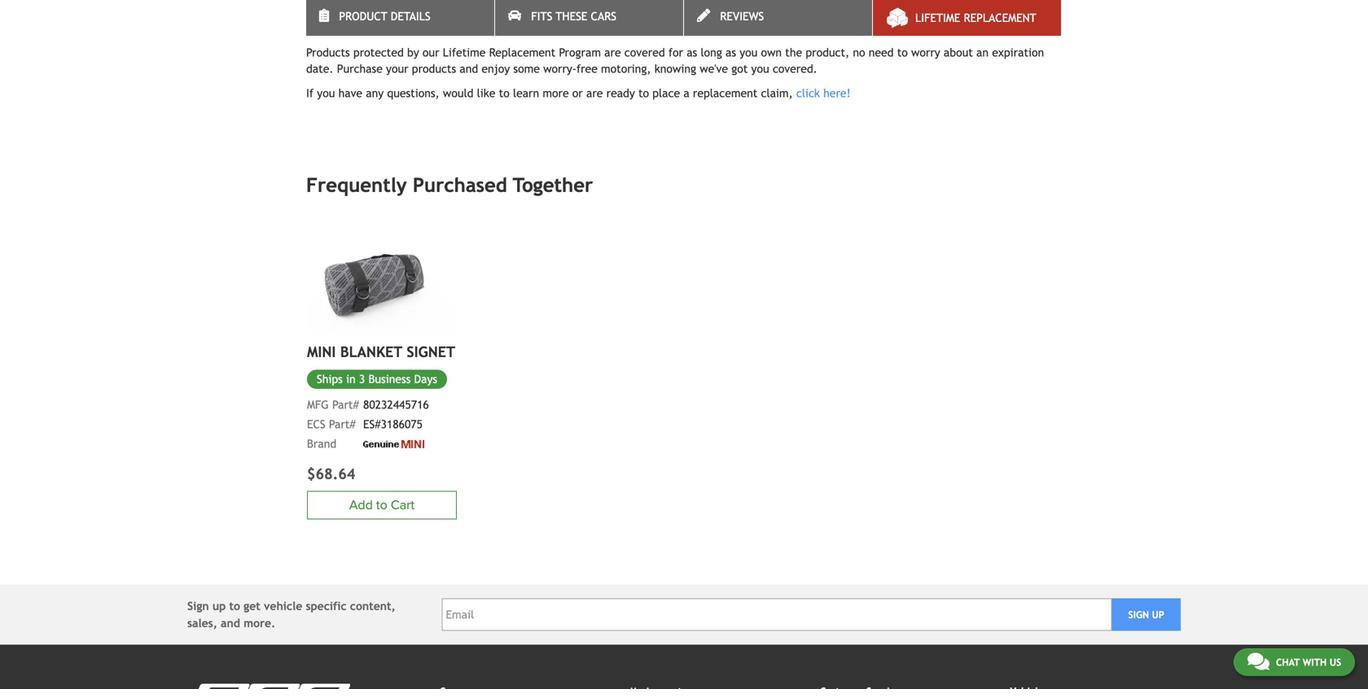 Task type: locate. For each thing, give the bounding box(es) containing it.
$68.64
[[307, 466, 355, 483]]

you right if
[[317, 87, 335, 100]]

1 horizontal spatial and
[[460, 62, 478, 75]]

up inside button
[[1152, 610, 1165, 621]]

1 vertical spatial and
[[221, 617, 240, 630]]

0 horizontal spatial as
[[687, 46, 697, 59]]

1 horizontal spatial sign
[[1128, 610, 1149, 621]]

replacement
[[964, 11, 1037, 24], [617, 13, 716, 32], [489, 46, 556, 59]]

part#
[[332, 399, 359, 412], [329, 418, 356, 431]]

about
[[944, 46, 973, 59]]

to
[[897, 46, 908, 59], [499, 87, 510, 100], [639, 87, 649, 100], [376, 498, 388, 514], [229, 600, 240, 613]]

program
[[721, 13, 784, 32], [559, 46, 601, 59]]

by
[[407, 46, 419, 59]]

you up the got
[[740, 46, 758, 59]]

1 horizontal spatial replacement
[[617, 13, 716, 32]]

lifetime
[[916, 11, 961, 24], [548, 13, 612, 32], [443, 46, 486, 59]]

0 vertical spatial are
[[605, 46, 621, 59]]

vehicle
[[264, 600, 302, 613]]

0 vertical spatial program
[[721, 13, 784, 32]]

program up own
[[721, 13, 784, 32]]

our
[[515, 13, 543, 32]]

motoring,
[[601, 62, 651, 75]]

and right "sales,"
[[221, 617, 240, 630]]

specific
[[306, 600, 347, 613]]

knowing
[[655, 62, 696, 75]]

0 horizontal spatial sign
[[187, 600, 209, 613]]

lifetime inside the products protected by our lifetime replacement program are covered for as long as you own the product, no need to worry about an expiration date. purchase your products and enjoy some worry-free motoring, knowing we've got you covered.
[[443, 46, 486, 59]]

an
[[977, 46, 989, 59]]

program inside the products protected by our lifetime replacement program are covered for as long as you own the product, no need to worry about an expiration date. purchase your products and enjoy some worry-free motoring, knowing we've got you covered.
[[559, 46, 601, 59]]

more.
[[244, 617, 276, 630]]

2 as from the left
[[726, 46, 736, 59]]

would
[[443, 87, 474, 100]]

0 vertical spatial you
[[740, 46, 758, 59]]

you down own
[[751, 62, 769, 75]]

ecs
[[307, 418, 325, 431]]

together
[[513, 174, 593, 197]]

enjoy
[[482, 62, 510, 75]]

to right 'add'
[[376, 498, 388, 514]]

signet
[[407, 344, 455, 361]]

program up free
[[559, 46, 601, 59]]

these
[[556, 10, 588, 23]]

to left 'place'
[[639, 87, 649, 100]]

place
[[653, 87, 680, 100]]

expiration
[[992, 46, 1044, 59]]

up
[[212, 600, 226, 613], [1152, 610, 1165, 621]]

are right or
[[586, 87, 603, 100]]

as
[[687, 46, 697, 59], [726, 46, 736, 59]]

1 horizontal spatial as
[[726, 46, 736, 59]]

here!
[[824, 87, 851, 100]]

fits
[[531, 10, 553, 23]]

content,
[[350, 600, 396, 613]]

as up the got
[[726, 46, 736, 59]]

sign for sign up to get vehicle specific content, sales, and more.
[[187, 600, 209, 613]]

our
[[423, 46, 439, 59]]

if
[[306, 87, 314, 100]]

0 vertical spatial and
[[460, 62, 478, 75]]

0 horizontal spatial replacement
[[489, 46, 556, 59]]

details
[[391, 10, 431, 23]]

free
[[577, 62, 598, 75]]

to left get
[[229, 600, 240, 613]]

0 horizontal spatial program
[[559, 46, 601, 59]]

products protected by our lifetime replacement program are covered for as long as you own the product, no need to worry about an expiration date. purchase your products and enjoy some worry-free motoring, knowing we've got you covered.
[[306, 46, 1044, 75]]

and up "would"
[[460, 62, 478, 75]]

and
[[460, 62, 478, 75], [221, 617, 240, 630]]

1 vertical spatial part#
[[329, 418, 356, 431]]

1 horizontal spatial up
[[1152, 610, 1165, 621]]

are up 'motoring,'
[[605, 46, 621, 59]]

are
[[605, 46, 621, 59], [586, 87, 603, 100]]

covered
[[625, 46, 665, 59]]

frequently
[[306, 174, 407, 197]]

0 horizontal spatial lifetime
[[443, 46, 486, 59]]

product
[[339, 10, 387, 23], [343, 13, 402, 32]]

ships in 3 business days
[[317, 373, 437, 386]]

add to cart
[[349, 498, 415, 514]]

we've
[[700, 62, 728, 75]]

reviews link
[[684, 0, 872, 36]]

0 horizontal spatial up
[[212, 600, 226, 613]]

part# right ecs
[[329, 418, 356, 431]]

to right need on the top
[[897, 46, 908, 59]]

0 vertical spatial part#
[[332, 399, 359, 412]]

brand
[[307, 438, 337, 451]]

1 horizontal spatial program
[[721, 13, 784, 32]]

1 vertical spatial you
[[751, 62, 769, 75]]

up for sign up to get vehicle specific content, sales, and more.
[[212, 600, 226, 613]]

sign inside sign up to get vehicle specific content, sales, and more.
[[187, 600, 209, 613]]

up inside sign up to get vehicle specific content, sales, and more.
[[212, 600, 226, 613]]

cart
[[391, 498, 415, 514]]

in
[[346, 373, 356, 386]]

as right for on the left of the page
[[687, 46, 697, 59]]

up for sign up
[[1152, 610, 1165, 621]]

need
[[869, 46, 894, 59]]

covered.
[[773, 62, 818, 75]]

the
[[785, 46, 802, 59]]

have
[[338, 87, 363, 100]]

Email email field
[[442, 599, 1112, 632]]

sign inside button
[[1128, 610, 1149, 621]]

own
[[761, 46, 782, 59]]

to inside button
[[376, 498, 388, 514]]

business
[[369, 373, 411, 386]]

you
[[740, 46, 758, 59], [751, 62, 769, 75], [317, 87, 335, 100]]

replacement up an
[[964, 11, 1037, 24]]

replacement up for on the left of the page
[[617, 13, 716, 32]]

1 vertical spatial program
[[559, 46, 601, 59]]

1 vertical spatial are
[[586, 87, 603, 100]]

this
[[306, 13, 338, 32]]

part# down in
[[332, 399, 359, 412]]

chat with us link
[[1234, 649, 1355, 677]]

2 horizontal spatial replacement
[[964, 11, 1037, 24]]

sign for sign up
[[1128, 610, 1149, 621]]

2 vertical spatial you
[[317, 87, 335, 100]]

like
[[477, 87, 496, 100]]

0 horizontal spatial and
[[221, 617, 240, 630]]

replacement up some
[[489, 46, 556, 59]]

sign
[[187, 600, 209, 613], [1128, 610, 1149, 621]]

1 horizontal spatial are
[[605, 46, 621, 59]]

click
[[797, 87, 820, 100]]

questions,
[[387, 87, 440, 100]]



Task type: vqa. For each thing, say whether or not it's contained in the screenshot.
phone image
no



Task type: describe. For each thing, give the bounding box(es) containing it.
mini blanket signet link
[[307, 344, 457, 361]]

products
[[306, 46, 350, 59]]

mfg
[[307, 399, 329, 412]]

sign up
[[1128, 610, 1165, 621]]

fits these cars link
[[495, 0, 683, 36]]

lifetime replacement link
[[873, 0, 1061, 36]]

if you have any questions, would like to learn more or are ready to place a replacement claim, click here!
[[306, 87, 851, 100]]

is
[[407, 13, 419, 32]]

comments image
[[1248, 652, 1270, 672]]

mfg part# 80232445716 ecs part# es#3186075 brand
[[307, 399, 429, 451]]

reviews
[[720, 10, 764, 23]]

product,
[[806, 46, 850, 59]]

80232445716
[[363, 399, 429, 412]]

chat
[[1276, 657, 1300, 669]]

purchased
[[413, 174, 507, 197]]

any
[[366, 87, 384, 100]]

date.
[[306, 62, 334, 75]]

cars
[[591, 10, 617, 23]]

get
[[244, 600, 260, 613]]

add
[[349, 498, 373, 514]]

with
[[1303, 657, 1327, 669]]

replacement inside the products protected by our lifetime replacement program are covered for as long as you own the product, no need to worry about an expiration date. purchase your products and enjoy some worry-free motoring, knowing we've got you covered.
[[489, 46, 556, 59]]

us
[[1330, 657, 1342, 669]]

more
[[543, 87, 569, 100]]

product details link
[[306, 0, 494, 36]]

by
[[491, 13, 510, 32]]

ecs tuning image
[[187, 685, 350, 690]]

mini blanket signet image
[[307, 222, 457, 335]]

frequently purchased together
[[306, 174, 593, 197]]

days
[[414, 373, 437, 386]]

a
[[684, 87, 690, 100]]

blanket
[[340, 344, 402, 361]]

this product is covered by our lifetime replacement program
[[306, 13, 784, 32]]

product details
[[339, 10, 431, 23]]

covered
[[424, 13, 487, 32]]

products
[[412, 62, 456, 75]]

long
[[701, 46, 722, 59]]

sign up to get vehicle specific content, sales, and more.
[[187, 600, 396, 630]]

ships
[[317, 373, 343, 386]]

learn
[[513, 87, 539, 100]]

your
[[386, 62, 409, 75]]

sign up button
[[1112, 599, 1181, 632]]

3
[[359, 373, 365, 386]]

worry
[[911, 46, 941, 59]]

replacement
[[693, 87, 758, 100]]

no
[[853, 46, 865, 59]]

lifetime replacement
[[916, 11, 1037, 24]]

1 horizontal spatial lifetime
[[548, 13, 612, 32]]

2 horizontal spatial lifetime
[[916, 11, 961, 24]]

to right like
[[499, 87, 510, 100]]

or
[[572, 87, 583, 100]]

es#3186075
[[363, 418, 423, 431]]

chat with us
[[1276, 657, 1342, 669]]

and inside sign up to get vehicle specific content, sales, and more.
[[221, 617, 240, 630]]

genuine mini image
[[363, 441, 424, 449]]

sales,
[[187, 617, 217, 630]]

and inside the products protected by our lifetime replacement program are covered for as long as you own the product, no need to worry about an expiration date. purchase your products and enjoy some worry-free motoring, knowing we've got you covered.
[[460, 62, 478, 75]]

claim,
[[761, 87, 793, 100]]

1 as from the left
[[687, 46, 697, 59]]

click here! link
[[797, 87, 851, 100]]

add to cart button
[[307, 492, 457, 520]]

some
[[513, 62, 540, 75]]

to inside sign up to get vehicle specific content, sales, and more.
[[229, 600, 240, 613]]

0 horizontal spatial are
[[586, 87, 603, 100]]

for
[[669, 46, 683, 59]]

are inside the products protected by our lifetime replacement program are covered for as long as you own the product, no need to worry about an expiration date. purchase your products and enjoy some worry-free motoring, knowing we've got you covered.
[[605, 46, 621, 59]]

protected
[[353, 46, 404, 59]]

to inside the products protected by our lifetime replacement program are covered for as long as you own the product, no need to worry about an expiration date. purchase your products and enjoy some worry-free motoring, knowing we've got you covered.
[[897, 46, 908, 59]]

mini blanket signet
[[307, 344, 455, 361]]

worry-
[[543, 62, 577, 75]]

ready
[[607, 87, 635, 100]]

mini
[[307, 344, 336, 361]]

got
[[732, 62, 748, 75]]

purchase
[[337, 62, 383, 75]]



